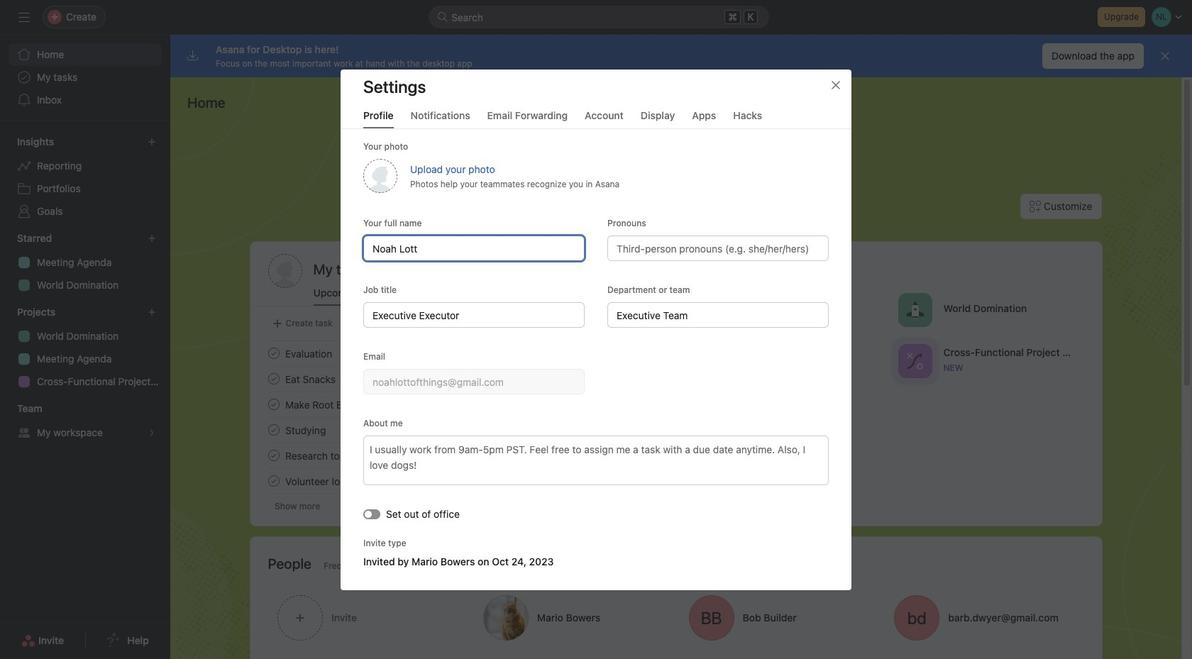 Task type: locate. For each thing, give the bounding box(es) containing it.
mark complete image
[[265, 396, 282, 413], [265, 421, 282, 438]]

Third-person pronouns (e.g. she/her/hers) text field
[[607, 235, 829, 261]]

1 vertical spatial mark complete checkbox
[[265, 370, 282, 387]]

switch
[[363, 509, 380, 519]]

starred element
[[0, 226, 170, 299]]

None text field
[[363, 302, 585, 327]]

Mark complete checkbox
[[265, 396, 282, 413], [265, 421, 282, 438], [265, 447, 282, 464], [265, 473, 282, 490]]

1 mark complete checkbox from the top
[[265, 396, 282, 413]]

1 mark complete checkbox from the top
[[265, 345, 282, 362]]

0 vertical spatial mark complete checkbox
[[265, 345, 282, 362]]

line_and_symbols image
[[906, 352, 923, 369]]

upload new photo image
[[363, 159, 397, 193]]

Mark complete checkbox
[[265, 345, 282, 362], [265, 370, 282, 387]]

None text field
[[363, 235, 585, 261], [607, 302, 829, 327], [363, 369, 585, 394], [363, 235, 585, 261], [607, 302, 829, 327], [363, 369, 585, 394]]

3 mark complete image from the top
[[265, 447, 282, 464]]

0 vertical spatial mark complete image
[[265, 396, 282, 413]]

mark complete image
[[265, 345, 282, 362], [265, 370, 282, 387], [265, 447, 282, 464], [265, 473, 282, 490]]

4 mark complete checkbox from the top
[[265, 473, 282, 490]]

rocket image
[[906, 301, 923, 318]]

hide sidebar image
[[18, 11, 30, 23]]

dismiss image
[[1159, 50, 1171, 62]]

2 mark complete image from the top
[[265, 370, 282, 387]]

1 vertical spatial mark complete image
[[265, 421, 282, 438]]

2 mark complete checkbox from the top
[[265, 421, 282, 438]]

1 mark complete image from the top
[[265, 345, 282, 362]]

projects element
[[0, 299, 170, 396]]

I usually work from 9am-5pm PST. Feel free to assign me a task with a due date anytime. Also, I love dogs! text field
[[363, 435, 829, 485]]



Task type: vqa. For each thing, say whether or not it's contained in the screenshot.
Mark complete option
yes



Task type: describe. For each thing, give the bounding box(es) containing it.
close image
[[830, 79, 842, 90]]

3 mark complete checkbox from the top
[[265, 447, 282, 464]]

prominent image
[[437, 11, 448, 23]]

1 mark complete image from the top
[[265, 396, 282, 413]]

2 mark complete image from the top
[[265, 421, 282, 438]]

add profile photo image
[[268, 254, 302, 288]]

teams element
[[0, 396, 170, 447]]

insights element
[[0, 129, 170, 226]]

4 mark complete image from the top
[[265, 473, 282, 490]]

global element
[[0, 35, 170, 120]]

2 mark complete checkbox from the top
[[265, 370, 282, 387]]



